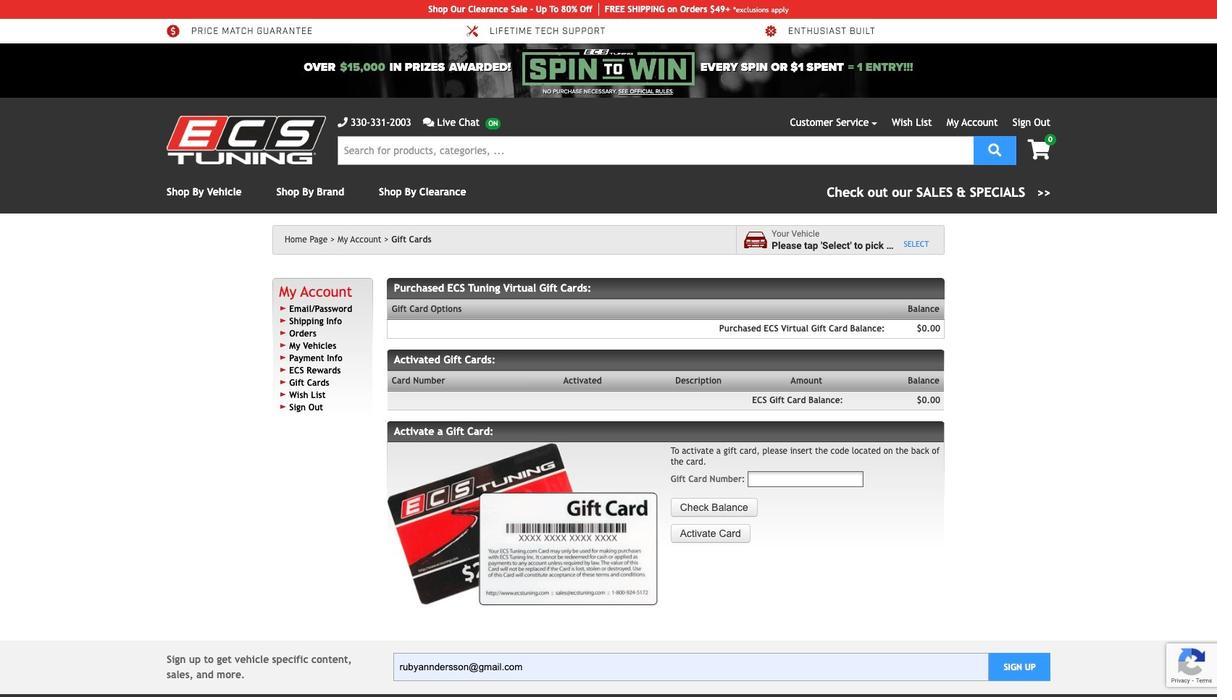 Task type: locate. For each thing, give the bounding box(es) containing it.
Search text field
[[338, 136, 974, 165]]

None text field
[[748, 472, 864, 488]]

ecs tuning image
[[167, 116, 326, 165]]

shopping cart image
[[1028, 140, 1051, 160]]



Task type: vqa. For each thing, say whether or not it's contained in the screenshot.
ecs tuning 'spin to win' contest logo
yes



Task type: describe. For each thing, give the bounding box(es) containing it.
Email email field
[[393, 654, 989, 682]]

phone image
[[338, 117, 348, 128]]

ecs tuning 'spin to win' contest logo image
[[522, 49, 695, 86]]

comments image
[[423, 117, 434, 128]]

search image
[[989, 143, 1002, 156]]



